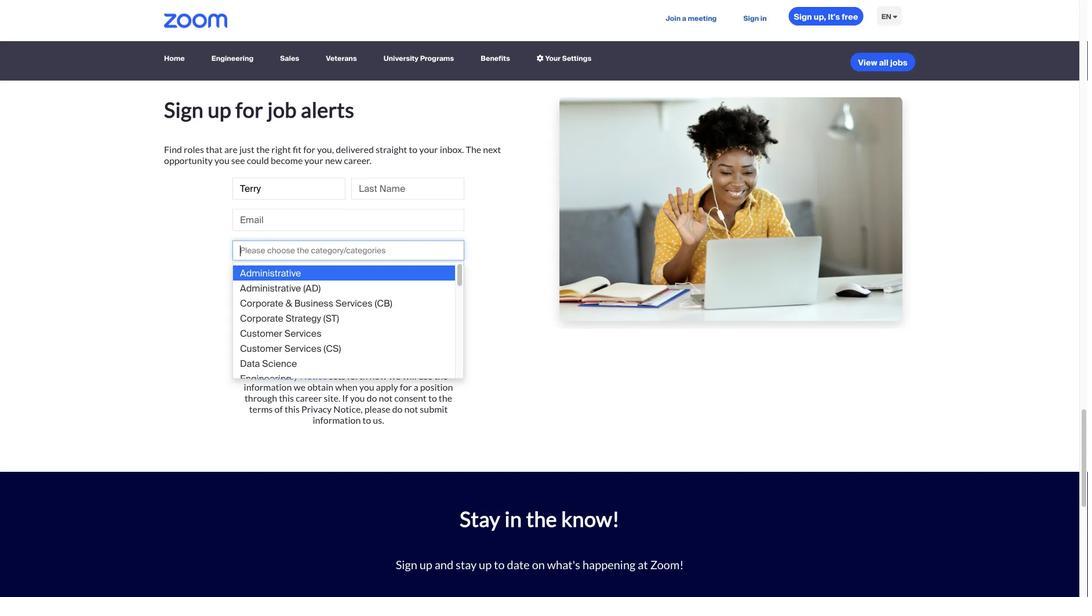 Task type: locate. For each thing, give the bounding box(es) containing it.
this down this privacy notice link
[[279, 392, 294, 404]]

university programs link
[[379, 48, 459, 69]]

services down strategy
[[285, 327, 322, 339]]

the right consent
[[439, 392, 452, 404]]

a inside sets forth how we will use the information we obtain when you apply for a position through this career site. if you do not consent to the terms of this privacy notice, please do not submit information to us.
[[414, 381, 418, 393]]

0 horizontal spatial in
[[505, 507, 522, 531]]

university
[[384, 54, 419, 63]]

0 horizontal spatial up
[[208, 97, 231, 122]]

do down how
[[367, 392, 377, 404]]

zoom!
[[650, 558, 684, 572]]

0 vertical spatial administrative
[[240, 267, 301, 279]]

sign in
[[744, 14, 767, 23]]

en button
[[872, 0, 907, 33]]

en
[[882, 12, 892, 21]]

do
[[367, 392, 377, 404], [392, 403, 403, 415]]

0 horizontal spatial we
[[294, 381, 306, 393]]

candidates
[[345, 359, 389, 371]]

to
[[409, 144, 418, 155], [428, 392, 437, 404], [363, 414, 371, 426], [494, 558, 505, 572]]

your left inbox.
[[419, 144, 438, 155]]

1 vertical spatial administrative
[[240, 282, 301, 294]]

1 horizontal spatial information
[[313, 414, 361, 426]]

corporate left &
[[240, 297, 283, 309]]

1 horizontal spatial up
[[420, 558, 432, 572]]

in right "stay"
[[505, 507, 522, 531]]

notice
[[300, 370, 327, 382]]

1 vertical spatial privacy
[[302, 403, 332, 415]]

straight
[[376, 144, 407, 155]]

in for stay
[[505, 507, 522, 531]]

stay
[[456, 558, 477, 572]]

us.
[[373, 414, 384, 426]]

corporate
[[240, 297, 283, 309], [240, 312, 283, 324]]

in
[[761, 14, 767, 23], [505, 507, 522, 531]]

0 horizontal spatial of
[[275, 403, 283, 415]]

administrative up &
[[240, 282, 301, 294]]

a left use
[[414, 381, 418, 393]]

information down site.
[[313, 414, 361, 426]]

up,
[[814, 11, 826, 22]]

for right apply
[[400, 381, 412, 393]]

0 vertical spatial customer
[[240, 327, 282, 339]]

just
[[239, 144, 254, 155]]

right
[[272, 144, 291, 155]]

information down respect
[[244, 381, 292, 393]]

(ad)
[[303, 282, 321, 294]]

2 customer from the top
[[240, 342, 282, 354]]

1 vertical spatial customer
[[240, 342, 282, 354]]

sets
[[329, 370, 345, 382]]

up
[[208, 97, 231, 122], [420, 558, 432, 572], [479, 558, 492, 572]]

sign left up,
[[794, 11, 812, 22]]

in left up,
[[761, 14, 767, 23]]

services up "privacy" at bottom
[[285, 342, 322, 354]]

engineering right "home" link
[[211, 54, 254, 63]]

up left and
[[420, 558, 432, 572]]

career
[[296, 392, 322, 404]]

not left the submit
[[404, 403, 418, 415]]

that
[[206, 144, 223, 155]]

engineering down respect
[[240, 372, 291, 384]]

the left "privacy" at bottom
[[288, 359, 301, 371]]

engineering link
[[207, 48, 258, 69]]

the right just
[[256, 144, 270, 155]]

sign for sign up and stay up to date on what's happening at zoom!
[[396, 558, 417, 572]]

not
[[379, 392, 393, 404], [404, 403, 418, 415]]

business
[[294, 297, 333, 309]]

sign up roles
[[164, 97, 204, 122]]

1 horizontal spatial your
[[419, 144, 438, 155]]

career.
[[344, 155, 372, 166]]

the up sign up and stay up to date on what's happening at zoom!
[[526, 507, 557, 531]]

sign up for job alerts
[[164, 97, 354, 122]]

privacy down the obtain
[[302, 403, 332, 415]]

to inside find roles that are just the right fit for you, delivered straight to your inbox. the next opportunity you see could become your new career.
[[409, 144, 418, 155]]

1 vertical spatial of
[[275, 403, 283, 415]]

1 horizontal spatial privacy
[[302, 403, 332, 415]]

administrative up phone in the left of the page
[[240, 267, 301, 279]]

programs
[[420, 54, 454, 63]]

administrative
[[240, 267, 301, 279], [240, 282, 301, 294]]

1 customer from the top
[[240, 327, 282, 339]]

find
[[164, 144, 182, 155]]

(cb)
[[375, 297, 392, 309]]

this privacy notice link
[[249, 370, 327, 382]]

engineering inside the administrative administrative (ad) corporate & business services (cb) corporate strategy (st) customer services customer services (cs) data science engineering
[[240, 372, 291, 384]]

a right join
[[682, 14, 686, 23]]

you
[[215, 155, 229, 166], [359, 381, 374, 393], [350, 392, 365, 404]]

1 vertical spatial engineering
[[240, 372, 291, 384]]

forth
[[347, 370, 368, 382]]

privacy down science
[[268, 370, 298, 382]]

1 vertical spatial in
[[505, 507, 522, 531]]

0 horizontal spatial your
[[305, 155, 323, 166]]

a
[[682, 14, 686, 23], [414, 381, 418, 393]]

0 vertical spatial privacy
[[268, 370, 298, 382]]

job
[[268, 97, 297, 122]]

terms
[[249, 403, 273, 415]]

sign inside sign up, it's free link
[[794, 11, 812, 22]]

0 vertical spatial corporate
[[240, 297, 283, 309]]

of down (cs)
[[335, 359, 343, 371]]

we left will
[[389, 370, 401, 382]]

the inside find roles that are just the right fit for you, delivered straight to your inbox. the next opportunity you see could become your new career.
[[256, 144, 270, 155]]

Email email field
[[233, 209, 464, 231]]

employment.
[[404, 359, 457, 371]]

corporate down phone in the left of the page
[[240, 312, 283, 324]]

privacy inside we respect the privacy of candidates for employment. this privacy notice
[[268, 370, 298, 382]]

for inside find roles that are just the right fit for you, delivered straight to your inbox. the next opportunity you see could become your new career.
[[303, 144, 315, 155]]

date
[[507, 558, 530, 572]]

to right straight
[[409, 144, 418, 155]]

administrative administrative (ad) corporate & business services (cb) corporate strategy (st) customer services customer services (cs) data science engineering
[[240, 267, 392, 384]]

to left us.
[[363, 414, 371, 426]]

for right fit
[[303, 144, 315, 155]]

1 vertical spatial a
[[414, 381, 418, 393]]

services up (st)
[[336, 297, 373, 309]]

apply
[[376, 381, 398, 393]]

engineering
[[211, 54, 254, 63], [240, 372, 291, 384]]

information
[[244, 381, 292, 393], [313, 414, 361, 426]]

join
[[666, 14, 681, 23]]

up up the that
[[208, 97, 231, 122]]

your left new
[[305, 155, 323, 166]]

science
[[262, 357, 297, 369]]

0 horizontal spatial information
[[244, 381, 292, 393]]

up right 'stay' at the bottom left
[[479, 558, 492, 572]]

this right terms
[[285, 403, 300, 415]]

privacy
[[268, 370, 298, 382], [302, 403, 332, 415]]

your
[[419, 144, 438, 155], [305, 155, 323, 166]]

for
[[236, 97, 263, 122], [303, 144, 315, 155], [391, 359, 403, 371], [400, 381, 412, 393]]

0 horizontal spatial a
[[414, 381, 418, 393]]

veterans
[[326, 54, 357, 63]]

stay
[[460, 507, 500, 531]]

of right terms
[[275, 403, 283, 415]]

consent
[[395, 392, 427, 404]]

sign left and
[[396, 558, 417, 572]]

you right if
[[350, 392, 365, 404]]

not up us.
[[379, 392, 393, 404]]

home
[[164, 54, 185, 63]]

sign right meeting
[[744, 14, 759, 23]]

you left the see
[[215, 155, 229, 166]]

1 vertical spatial corporate
[[240, 312, 283, 324]]

do right please at the bottom of the page
[[392, 403, 403, 415]]

2 horizontal spatial up
[[479, 558, 492, 572]]

1 horizontal spatial do
[[392, 403, 403, 415]]

this
[[249, 370, 266, 382]]

1 horizontal spatial a
[[682, 14, 686, 23]]

will
[[403, 370, 417, 382]]

sign inside sign in link
[[744, 14, 759, 23]]

for right how
[[391, 359, 403, 371]]

0 horizontal spatial privacy
[[268, 370, 298, 382]]

you left apply
[[359, 381, 374, 393]]

1 horizontal spatial of
[[335, 359, 343, 371]]

we left the obtain
[[294, 381, 306, 393]]

1 horizontal spatial in
[[761, 14, 767, 23]]

0 vertical spatial in
[[761, 14, 767, 23]]

of inside sets forth how we will use the information we obtain when you apply for a position through this career site. if you do not consent to the terms of this privacy notice, please do not submit information to us.
[[275, 403, 283, 415]]

notice,
[[334, 403, 363, 415]]

0 vertical spatial of
[[335, 359, 343, 371]]

the
[[256, 144, 270, 155], [288, 359, 301, 371], [434, 370, 448, 382], [439, 392, 452, 404], [526, 507, 557, 531]]

strategy
[[286, 312, 321, 324]]

sets forth how we will use the information we obtain when you apply for a position through this career site. if you do not consent to the terms of this privacy notice, please do not submit information to us.
[[244, 370, 453, 426]]

privacy inside sets forth how we will use the information we obtain when you apply for a position through this career site. if you do not consent to the terms of this privacy notice, please do not submit information to us.
[[302, 403, 332, 415]]

sign
[[794, 11, 812, 22], [744, 14, 759, 23], [164, 97, 204, 122], [396, 558, 417, 572]]

1 horizontal spatial we
[[389, 370, 401, 382]]

alerts
[[301, 97, 354, 122]]

2 corporate from the top
[[240, 312, 283, 324]]

sign in link
[[739, 0, 772, 37]]

services
[[336, 297, 373, 309], [285, 327, 322, 339], [285, 342, 322, 354]]



Task type: describe. For each thing, give the bounding box(es) containing it.
of inside we respect the privacy of candidates for employment. this privacy notice
[[335, 359, 343, 371]]

the right use
[[434, 370, 448, 382]]

up for for
[[208, 97, 231, 122]]

0 vertical spatial information
[[244, 381, 292, 393]]

sales link
[[276, 48, 304, 69]]

free
[[842, 11, 858, 22]]

to right consent
[[428, 392, 437, 404]]

and
[[435, 558, 454, 572]]

obtain
[[307, 381, 333, 393]]

sign up and stay up to date on what's happening at zoom!
[[396, 558, 684, 572]]

the inside we respect the privacy of candidates for employment. this privacy notice
[[288, 359, 301, 371]]

data
[[240, 357, 260, 369]]

(st)
[[323, 312, 339, 324]]

in for sign
[[761, 14, 767, 23]]

veterans link
[[321, 48, 362, 69]]

sign up, it's free
[[794, 11, 858, 22]]

benefits
[[481, 54, 510, 63]]

Last Name text field
[[351, 178, 464, 200]]

find roles that are just the right fit for you, delivered straight to your inbox. the next opportunity you see could become your new career.
[[164, 144, 501, 166]]

inbox.
[[440, 144, 464, 155]]

&
[[286, 297, 292, 309]]

for inside sets forth how we will use the information we obtain when you apply for a position through this career site. if you do not consent to the terms of this privacy notice, please do not submit information to us.
[[400, 381, 412, 393]]

benefits link
[[476, 48, 515, 69]]

on
[[532, 558, 545, 572]]

your
[[545, 54, 561, 63]]

(cs)
[[324, 342, 341, 354]]

you,
[[317, 144, 334, 155]]

cog image
[[537, 55, 544, 62]]

know!
[[561, 507, 620, 531]]

we respect the privacy of candidates for employment. this privacy notice
[[240, 359, 457, 382]]

submit
[[420, 403, 448, 415]]

could
[[247, 155, 269, 166]]

for inside we respect the privacy of candidates for employment. this privacy notice
[[391, 359, 403, 371]]

roles
[[184, 144, 204, 155]]

2 vertical spatial services
[[285, 342, 322, 354]]

are
[[224, 144, 238, 155]]

0 vertical spatial services
[[336, 297, 373, 309]]

view
[[858, 57, 878, 68]]

1 vertical spatial services
[[285, 327, 322, 339]]

0 horizontal spatial do
[[367, 392, 377, 404]]

your settings
[[544, 54, 592, 63]]

use
[[419, 370, 433, 382]]

if
[[342, 392, 348, 404]]

next
[[483, 144, 501, 155]]

1 administrative from the top
[[240, 267, 301, 279]]

jobs
[[890, 57, 908, 68]]

2 administrative from the top
[[240, 282, 301, 294]]

to left date at left
[[494, 558, 505, 572]]

it's
[[828, 11, 840, 22]]

please
[[365, 403, 391, 415]]

0 vertical spatial a
[[682, 14, 686, 23]]

view all jobs link
[[851, 53, 916, 71]]

site.
[[324, 392, 341, 404]]

opportunity
[[164, 155, 213, 166]]

stay in the know!
[[460, 507, 620, 531]]

position
[[420, 381, 453, 393]]

fit
[[293, 144, 302, 155]]

send button
[[320, 314, 377, 348]]

all
[[879, 57, 889, 68]]

join a meeting link
[[661, 0, 722, 37]]

you inside find roles that are just the right fit for you, delivered straight to your inbox. the next opportunity you see could become your new career.
[[215, 155, 229, 166]]

become
[[271, 155, 303, 166]]

0 vertical spatial engineering
[[211, 54, 254, 63]]

new
[[325, 155, 342, 166]]

through
[[245, 392, 277, 404]]

phone
[[233, 288, 260, 300]]

view all jobs
[[858, 57, 908, 68]]

when
[[335, 381, 358, 393]]

home link
[[164, 48, 189, 69]]

meeting
[[688, 14, 717, 23]]

at
[[638, 558, 648, 572]]

0 horizontal spatial not
[[379, 392, 393, 404]]

First Name text field
[[233, 178, 346, 200]]

send
[[335, 325, 362, 337]]

delivered
[[336, 144, 374, 155]]

1 horizontal spatial not
[[404, 403, 418, 415]]

how
[[370, 370, 387, 382]]

we
[[240, 359, 254, 371]]

1 corporate from the top
[[240, 297, 283, 309]]

1 vertical spatial information
[[313, 414, 361, 426]]

settings
[[562, 54, 592, 63]]

sign for sign up, it's free
[[794, 11, 812, 22]]

the
[[466, 144, 481, 155]]

privacy
[[303, 359, 333, 371]]

join a meeting
[[666, 14, 717, 23]]

sign for sign up for job alerts
[[164, 97, 204, 122]]

sign for sign in
[[744, 14, 759, 23]]

see
[[231, 155, 245, 166]]

for left job
[[236, 97, 263, 122]]

university programs
[[384, 54, 454, 63]]

sales
[[280, 54, 299, 63]]

caret down image
[[893, 13, 898, 20]]

up for and
[[420, 558, 432, 572]]

happening
[[583, 558, 636, 572]]

what's
[[547, 558, 580, 572]]



Task type: vqa. For each thing, say whether or not it's contained in the screenshot.
the "First Name" TEXT FIELD
yes



